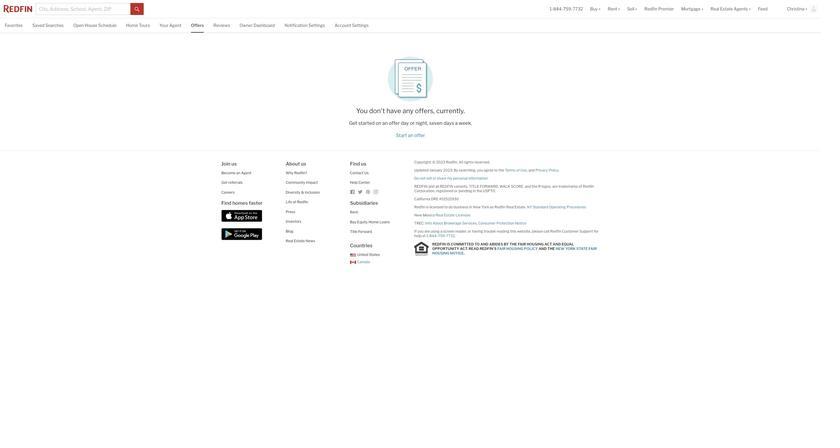 Task type: vqa. For each thing, say whether or not it's contained in the screenshot.
using on the bottom of the page
yes



Task type: describe. For each thing, give the bounding box(es) containing it.
trec: info about brokerage services , consumer protection notice
[[414, 221, 526, 226]]

house
[[85, 23, 97, 28]]

redfin left the is
[[414, 205, 425, 210]]

terms of use link
[[505, 168, 527, 173]]

find us
[[350, 161, 366, 167]]

1 horizontal spatial estate
[[444, 213, 455, 218]]

christina
[[787, 6, 805, 12]]

fair inside redfin is committed to and abides by the fair housing act and equal opportunity act. read redfin's
[[518, 243, 526, 247]]

new mexico real estate licenses
[[414, 213, 471, 218]]

all
[[435, 184, 439, 189]]

canada
[[357, 260, 370, 265]]

mortgage
[[681, 6, 701, 12]]

. right screen
[[455, 234, 456, 238]]

help
[[414, 234, 422, 238]]

score,
[[511, 184, 524, 189]]

equal
[[562, 243, 574, 247]]

0 vertical spatial of
[[516, 168, 520, 173]]

1 horizontal spatial home
[[369, 220, 379, 225]]

or inside redfin and all redfin variants, title forward, walk score, and the r logos, are trademarks of redfin corporation, registered or pending in the uspto.
[[454, 189, 458, 193]]

download the redfin app from the google play store image
[[221, 229, 262, 241]]

redfin and all redfin variants, title forward, walk score, and the r logos, are trademarks of redfin corporation, registered or pending in the uspto.
[[414, 184, 594, 193]]

become an agent button
[[221, 171, 252, 175]]

subsidiaries
[[350, 201, 378, 207]]

life at redfin
[[286, 200, 308, 205]]

redfin for and
[[414, 184, 428, 189]]

▾ for rent ▾
[[618, 6, 620, 12]]

fair housing policy link
[[497, 247, 538, 252]]

california dre #01521930
[[414, 197, 459, 202]]

▾ inside "dropdown button"
[[749, 6, 751, 12]]

life at redfin button
[[286, 200, 308, 205]]

real down licensed
[[436, 213, 443, 218]]

the inside redfin is committed to and abides by the fair housing act and equal opportunity act. read redfin's
[[510, 243, 517, 247]]

or right sell
[[433, 176, 436, 181]]

redfin inside if you are using a screen reader, or having trouble reading this website, please call redfin customer support for help at
[[550, 229, 561, 234]]

canadian flag image
[[350, 261, 356, 264]]

tours
[[139, 23, 150, 28]]

careers button
[[221, 190, 235, 195]]

home tours link
[[126, 18, 150, 32]]

0 vertical spatial home
[[126, 23, 138, 28]]

download the redfin app on the apple app store image
[[221, 210, 262, 222]]

▾ for sell ▾
[[635, 6, 637, 12]]

agent inside "link"
[[169, 23, 181, 28]]

are inside if you are using a screen reader, or having trouble reading this website, please call redfin customer support for help at
[[424, 229, 430, 234]]

1 horizontal spatial a
[[455, 121, 458, 126]]

operating
[[549, 205, 566, 210]]

website,
[[517, 229, 531, 234]]

pending
[[459, 189, 472, 193]]

0 vertical spatial new
[[473, 205, 481, 210]]

seven
[[429, 121, 443, 126]]

2 horizontal spatial and
[[553, 243, 561, 247]]

find for find homes faster
[[221, 201, 231, 207]]

act
[[545, 243, 552, 247]]

0 horizontal spatial the
[[477, 189, 482, 193]]

housing inside redfin is committed to and abides by the fair housing act and equal opportunity act. read redfin's
[[527, 243, 544, 247]]

open
[[73, 23, 84, 28]]

redfin twitter image
[[358, 190, 363, 195]]

account settings
[[335, 23, 369, 28]]

your agent
[[160, 23, 181, 28]]

information
[[468, 176, 488, 181]]

are inside redfin and all redfin variants, title forward, walk score, and the r logos, are trademarks of redfin corporation, registered or pending in the uspto.
[[552, 184, 558, 189]]

. down 'committed'
[[464, 252, 465, 256]]

get referrals
[[221, 181, 243, 185]]

start
[[396, 133, 407, 139]]

schedule
[[98, 23, 117, 28]]

why redfin? button
[[286, 171, 307, 175]]

1- for 1-844-759-7732
[[550, 6, 553, 12]]

0 horizontal spatial fair
[[497, 247, 506, 252]]

0 vertical spatial to
[[494, 168, 498, 173]]

. right privacy
[[559, 168, 559, 173]]

redfin inside redfin and all redfin variants, title forward, walk score, and the r logos, are trademarks of redfin corporation, registered or pending in the uspto.
[[583, 184, 594, 189]]

1-844-759-7732
[[550, 6, 583, 12]]

support
[[580, 229, 593, 234]]

don't
[[369, 107, 385, 115]]

City, Address, School, Agent, ZIP search field
[[36, 3, 131, 15]]

1 horizontal spatial ,
[[527, 168, 528, 173]]

rent ▾ button
[[604, 0, 624, 18]]

sell
[[627, 6, 635, 12]]

. down agree
[[488, 176, 489, 181]]

0 horizontal spatial offer
[[389, 121, 400, 126]]

abides
[[489, 243, 503, 247]]

my
[[447, 176, 452, 181]]

committed
[[451, 243, 474, 247]]

redfin right as on the top of page
[[495, 205, 506, 210]]

us
[[364, 171, 369, 175]]

buy
[[590, 6, 598, 12]]

us for about us
[[301, 161, 306, 167]]

night,
[[416, 121, 428, 126]]

investors button
[[286, 220, 301, 224]]

844- for 1-844-759-7732
[[553, 6, 563, 12]]

1 horizontal spatial the
[[499, 168, 504, 173]]

0 horizontal spatial and
[[481, 243, 489, 247]]

title forward
[[350, 230, 372, 234]]

personal
[[453, 176, 468, 181]]

a inside if you are using a screen reader, or having trouble reading this website, please call redfin customer support for help at
[[440, 229, 442, 234]]

get for get started on an offer day or night, seven days a week.
[[349, 121, 357, 126]]

notification settings link
[[285, 18, 325, 32]]

in inside redfin and all redfin variants, title forward, walk score, and the r logos, are trademarks of redfin corporation, registered or pending in the uspto.
[[473, 189, 476, 193]]

7732 for 1-844-759-7732 .
[[446, 234, 455, 238]]

currently.
[[436, 107, 465, 115]]

york
[[565, 247, 576, 252]]

sell ▾
[[627, 6, 637, 12]]

1-844-759-7732 .
[[426, 234, 456, 238]]

premier
[[658, 6, 674, 12]]

at inside if you are using a screen reader, or having trouble reading this website, please call redfin customer support for help at
[[422, 234, 426, 238]]

business
[[454, 205, 469, 210]]

equity
[[357, 220, 368, 225]]

0 horizontal spatial in
[[469, 205, 472, 210]]

updated january 2023: by searching, you agree to the terms of use , and privacy policy .
[[414, 168, 559, 173]]

us flag image
[[350, 254, 356, 257]]

buy ▾
[[590, 6, 601, 12]]

0 vertical spatial at
[[293, 200, 296, 205]]

impact
[[306, 181, 318, 185]]

day
[[401, 121, 409, 126]]

redfin.
[[446, 160, 458, 165]]

us for find us
[[361, 161, 366, 167]]

0 horizontal spatial about
[[286, 161, 300, 167]]

redfin is licensed to do business in new york as redfin real estate. ny standard operating procedures
[[414, 205, 586, 210]]

0 horizontal spatial new
[[414, 213, 422, 218]]

trec:
[[414, 221, 425, 226]]

or inside if you are using a screen reader, or having trouble reading this website, please call redfin customer support for help at
[[468, 229, 471, 234]]

info
[[425, 221, 432, 226]]

state
[[576, 247, 588, 252]]

open house schedule
[[73, 23, 117, 28]]

is
[[426, 205, 429, 210]]

844- for 1-844-759-7732 .
[[430, 234, 438, 238]]

account settings link
[[335, 18, 369, 32]]

housing inside new york state fair housing notice
[[432, 252, 449, 256]]

title forward button
[[350, 230, 372, 234]]

redfin inside "button"
[[645, 6, 658, 12]]

redfin down &
[[297, 200, 308, 205]]



Task type: locate. For each thing, give the bounding box(es) containing it.
▾ for buy ▾
[[599, 6, 601, 12]]

7732 for 1-844-759-7732
[[573, 6, 583, 12]]

get up careers 'button'
[[221, 181, 228, 185]]

and right "policy"
[[539, 247, 547, 252]]

2 us from the left
[[301, 161, 306, 167]]

settings for account settings
[[352, 23, 369, 28]]

settings right notification
[[309, 23, 325, 28]]

or right day
[[410, 121, 415, 126]]

0 horizontal spatial find
[[221, 201, 231, 207]]

0 horizontal spatial of
[[516, 168, 520, 173]]

the left new
[[548, 247, 555, 252]]

1 horizontal spatial fair
[[518, 243, 526, 247]]

1 horizontal spatial settings
[[352, 23, 369, 28]]

rent.
[[350, 210, 359, 215]]

0 vertical spatial find
[[350, 161, 360, 167]]

0 vertical spatial an
[[382, 121, 388, 126]]

join us
[[221, 161, 237, 167]]

redfin inside redfin is committed to and abides by the fair housing act and equal opportunity act. read redfin's
[[432, 243, 446, 247]]

home left loans
[[369, 220, 379, 225]]

1 horizontal spatial you
[[477, 168, 483, 173]]

1 horizontal spatial an
[[382, 121, 388, 126]]

estate left news
[[294, 239, 305, 244]]

, left privacy
[[527, 168, 528, 173]]

contact
[[350, 171, 364, 175]]

6 ▾ from the left
[[806, 6, 807, 12]]

real estate news
[[286, 239, 315, 244]]

estate
[[720, 6, 733, 12], [444, 213, 455, 218], [294, 239, 305, 244]]

an for become an agent
[[236, 171, 240, 175]]

real inside real estate agents ▾ link
[[711, 6, 719, 12]]

offer left day
[[389, 121, 400, 126]]

1 vertical spatial 7732
[[446, 234, 455, 238]]

1 horizontal spatial of
[[579, 184, 582, 189]]

real estate news button
[[286, 239, 315, 244]]

real right "mortgage ▾"
[[711, 6, 719, 12]]

0 horizontal spatial agent
[[169, 23, 181, 28]]

open house schedule link
[[73, 18, 117, 32]]

0 vertical spatial offer
[[389, 121, 400, 126]]

diversity & inclusion
[[286, 190, 320, 195]]

1 vertical spatial a
[[440, 229, 442, 234]]

estate for news
[[294, 239, 305, 244]]

variants,
[[454, 184, 468, 189]]

, up having at the right
[[477, 221, 478, 226]]

4 ▾ from the left
[[702, 6, 704, 12]]

us right join
[[232, 161, 237, 167]]

estate down do
[[444, 213, 455, 218]]

0 vertical spatial ,
[[527, 168, 528, 173]]

real left estate. at right top
[[506, 205, 514, 210]]

redfin right trademarks
[[583, 184, 594, 189]]

in
[[473, 189, 476, 193], [469, 205, 472, 210]]

1 vertical spatial to
[[444, 205, 448, 210]]

you inside if you are using a screen reader, or having trouble reading this website, please call redfin customer support for help at
[[418, 229, 424, 234]]

0 horizontal spatial ,
[[477, 221, 478, 226]]

services
[[462, 221, 477, 226]]

1 horizontal spatial and
[[539, 247, 547, 252]]

0 horizontal spatial 1-
[[426, 234, 430, 238]]

licensed
[[430, 205, 444, 210]]

1 horizontal spatial get
[[349, 121, 357, 126]]

help center
[[350, 181, 370, 185]]

0 vertical spatial 1-844-759-7732 link
[[550, 6, 583, 12]]

offer down night,
[[414, 133, 425, 139]]

offers
[[191, 23, 204, 28]]

an right on
[[382, 121, 388, 126]]

corporation,
[[414, 189, 435, 193]]

investors
[[286, 220, 301, 224]]

1 vertical spatial in
[[469, 205, 472, 210]]

an right start
[[408, 133, 413, 139]]

are
[[552, 184, 558, 189], [424, 229, 430, 234]]

diversity
[[286, 190, 301, 195]]

press button
[[286, 210, 295, 214]]

rent ▾ button
[[608, 0, 620, 18]]

as
[[490, 205, 494, 210]]

find for find us
[[350, 161, 360, 167]]

1 horizontal spatial 1-844-759-7732 link
[[550, 6, 583, 12]]

0 horizontal spatial an
[[236, 171, 240, 175]]

redfin down 1-844-759-7732 .
[[432, 243, 446, 247]]

0 horizontal spatial the
[[510, 243, 517, 247]]

redfin
[[645, 6, 658, 12], [583, 184, 594, 189], [297, 200, 308, 205], [414, 205, 425, 210], [495, 205, 506, 210], [550, 229, 561, 234]]

about up why
[[286, 161, 300, 167]]

1 horizontal spatial about
[[433, 221, 443, 226]]

please
[[532, 229, 543, 234]]

2 vertical spatial estate
[[294, 239, 305, 244]]

agent
[[169, 23, 181, 28], [241, 171, 252, 175]]

▾ right agents
[[749, 6, 751, 12]]

0 vertical spatial agent
[[169, 23, 181, 28]]

1 horizontal spatial at
[[422, 234, 426, 238]]

terms
[[505, 168, 516, 173]]

the
[[510, 243, 517, 247], [548, 247, 555, 252]]

an right become
[[236, 171, 240, 175]]

forward,
[[480, 184, 499, 189]]

submit search image
[[135, 7, 140, 12]]

equal housing opportunity image
[[414, 242, 429, 257]]

the left uspto.
[[477, 189, 482, 193]]

settings inside notification settings link
[[309, 23, 325, 28]]

sell ▾ button
[[624, 0, 641, 18]]

0 horizontal spatial 759-
[[438, 234, 446, 238]]

about up using
[[433, 221, 443, 226]]

estate left agents
[[720, 6, 733, 12]]

agent up referrals
[[241, 171, 252, 175]]

the left the terms
[[499, 168, 504, 173]]

0 horizontal spatial 1-844-759-7732 link
[[426, 234, 455, 238]]

do
[[449, 205, 453, 210]]

you don't have any offers, currently.
[[356, 107, 465, 115]]

center
[[359, 181, 370, 185]]

to right agree
[[494, 168, 498, 173]]

1 horizontal spatial 844-
[[553, 6, 563, 12]]

community impact
[[286, 181, 318, 185]]

started
[[358, 121, 375, 126]]

1 vertical spatial of
[[579, 184, 582, 189]]

offer inside button
[[414, 133, 425, 139]]

1 vertical spatial agent
[[241, 171, 252, 175]]

2 horizontal spatial fair
[[589, 247, 597, 252]]

0 vertical spatial estate
[[720, 6, 733, 12]]

get left started
[[349, 121, 357, 126]]

1 horizontal spatial us
[[301, 161, 306, 167]]

▾ for christina ▾
[[806, 6, 807, 12]]

0 horizontal spatial 7732
[[446, 234, 455, 238]]

sell
[[426, 176, 432, 181]]

having
[[472, 229, 483, 234]]

why
[[286, 171, 294, 175]]

privacy
[[536, 168, 548, 173]]

1 horizontal spatial offer
[[414, 133, 425, 139]]

0 horizontal spatial housing
[[432, 252, 449, 256]]

real down blog button
[[286, 239, 293, 244]]

▾ right sell
[[635, 6, 637, 12]]

1 horizontal spatial 1-
[[550, 6, 553, 12]]

bay equity home loans
[[350, 220, 390, 225]]

settings for notification settings
[[309, 23, 325, 28]]

#01521930
[[439, 197, 459, 202]]

844-
[[553, 6, 563, 12], [430, 234, 438, 238]]

forward
[[358, 230, 372, 234]]

of left use
[[516, 168, 520, 173]]

you right if
[[418, 229, 424, 234]]

©
[[433, 160, 436, 165]]

▾ right mortgage
[[702, 6, 704, 12]]

0 horizontal spatial 844-
[[430, 234, 438, 238]]

1 horizontal spatial find
[[350, 161, 360, 167]]

get referrals button
[[221, 181, 243, 185]]

a right using
[[440, 229, 442, 234]]

become an agent
[[221, 171, 252, 175]]

logos,
[[542, 184, 552, 189]]

redfin's
[[480, 247, 497, 252]]

to
[[494, 168, 498, 173], [444, 205, 448, 210]]

▾ right buy
[[599, 6, 601, 12]]

1-844-759-7732 link left buy
[[550, 6, 583, 12]]

1 us from the left
[[232, 161, 237, 167]]

trademarks
[[559, 184, 578, 189]]

if
[[414, 229, 417, 234]]

estate inside "dropdown button"
[[720, 6, 733, 12]]

1 vertical spatial ,
[[477, 221, 478, 226]]

redfin right call
[[550, 229, 561, 234]]

fair housing policy and the
[[497, 247, 556, 252]]

settings right "account"
[[352, 23, 369, 28]]

an
[[382, 121, 388, 126], [408, 133, 413, 139], [236, 171, 240, 175]]

7732 left buy
[[573, 6, 583, 12]]

1 vertical spatial new
[[414, 213, 422, 218]]

you up the "information"
[[477, 168, 483, 173]]

redfin down not
[[414, 184, 428, 189]]

us up redfin?
[[301, 161, 306, 167]]

real estate licenses link
[[436, 213, 471, 218]]

▾ right rent
[[618, 6, 620, 12]]

contact us
[[350, 171, 369, 175]]

home left tours
[[126, 23, 138, 28]]

and right score,
[[525, 184, 531, 189]]

the right by
[[510, 243, 517, 247]]

1- for 1-844-759-7732 .
[[426, 234, 430, 238]]

find up contact
[[350, 161, 360, 167]]

1 vertical spatial home
[[369, 220, 379, 225]]

an for start an offer
[[408, 133, 413, 139]]

reading
[[497, 229, 509, 234]]

us up us at the top of page
[[361, 161, 366, 167]]

at right life on the left top
[[293, 200, 296, 205]]

0 horizontal spatial to
[[444, 205, 448, 210]]

redfin for is
[[432, 243, 446, 247]]

0 horizontal spatial home
[[126, 23, 138, 28]]

bay
[[350, 220, 356, 225]]

1 vertical spatial you
[[418, 229, 424, 234]]

you
[[477, 168, 483, 173], [418, 229, 424, 234]]

new york state fair housing notice
[[432, 247, 597, 256]]

procedures
[[567, 205, 586, 210]]

saved searches link
[[32, 18, 64, 32]]

2 vertical spatial an
[[236, 171, 240, 175]]

rent
[[608, 6, 617, 12]]

loans
[[380, 220, 390, 225]]

real estate agents ▾ link
[[711, 0, 751, 18]]

or down services
[[468, 229, 471, 234]]

in right "pending"
[[473, 189, 476, 193]]

1 horizontal spatial agent
[[241, 171, 252, 175]]

are right 'logos,'
[[552, 184, 558, 189]]

1 vertical spatial 1-
[[426, 234, 430, 238]]

3 ▾ from the left
[[635, 6, 637, 12]]

of right trademarks
[[579, 184, 582, 189]]

and right to
[[481, 243, 489, 247]]

join
[[221, 161, 231, 167]]

inclusion
[[305, 190, 320, 195]]

buy ▾ button
[[587, 0, 604, 18]]

0 horizontal spatial you
[[418, 229, 424, 234]]

not
[[420, 176, 426, 181]]

to left do
[[444, 205, 448, 210]]

policy
[[549, 168, 559, 173]]

1 vertical spatial at
[[422, 234, 426, 238]]

redfin instagram image
[[373, 190, 378, 195]]

1 vertical spatial an
[[408, 133, 413, 139]]

protection
[[497, 221, 514, 226]]

0 horizontal spatial at
[[293, 200, 296, 205]]

press
[[286, 210, 295, 214]]

of inside redfin and all redfin variants, title forward, walk score, and the r logos, are trademarks of redfin corporation, registered or pending in the uspto.
[[579, 184, 582, 189]]

1-
[[550, 6, 553, 12], [426, 234, 430, 238]]

trouble
[[484, 229, 496, 234]]

▾ for mortgage ▾
[[702, 6, 704, 12]]

1 vertical spatial about
[[433, 221, 443, 226]]

are left using
[[424, 229, 430, 234]]

help center button
[[350, 181, 370, 185]]

1 horizontal spatial new
[[473, 205, 481, 210]]

1 vertical spatial find
[[221, 201, 231, 207]]

2 horizontal spatial the
[[532, 184, 538, 189]]

2 settings from the left
[[352, 23, 369, 28]]

redfin pinterest image
[[366, 190, 370, 195]]

0 horizontal spatial get
[[221, 181, 228, 185]]

why redfin?
[[286, 171, 307, 175]]

1 horizontal spatial housing
[[506, 247, 523, 252]]

0 vertical spatial 1-
[[550, 6, 553, 12]]

0 vertical spatial 7732
[[573, 6, 583, 12]]

owner dashboard
[[240, 23, 275, 28]]

0 vertical spatial get
[[349, 121, 357, 126]]

redfin down my
[[440, 184, 453, 189]]

1 ▾ from the left
[[599, 6, 601, 12]]

for
[[594, 229, 599, 234]]

0 vertical spatial a
[[455, 121, 458, 126]]

0 vertical spatial 759-
[[563, 6, 573, 12]]

3 us from the left
[[361, 161, 366, 167]]

estate for agents
[[720, 6, 733, 12]]

1 vertical spatial 759-
[[438, 234, 446, 238]]

1 vertical spatial estate
[[444, 213, 455, 218]]

new york state fair housing notice link
[[432, 247, 597, 256]]

1 horizontal spatial in
[[473, 189, 476, 193]]

0 vertical spatial you
[[477, 168, 483, 173]]

1 horizontal spatial are
[[552, 184, 558, 189]]

and right use
[[529, 168, 535, 173]]

this
[[510, 229, 516, 234]]

help
[[350, 181, 358, 185]]

new up trec:
[[414, 213, 422, 218]]

get for get referrals
[[221, 181, 228, 185]]

0 horizontal spatial us
[[232, 161, 237, 167]]

redfin left 'premier'
[[645, 6, 658, 12]]

7732 up 'is'
[[446, 234, 455, 238]]

5 ▾ from the left
[[749, 6, 751, 12]]

info about brokerage services link
[[425, 221, 477, 226]]

at right help at right
[[422, 234, 426, 238]]

0 horizontal spatial settings
[[309, 23, 325, 28]]

you
[[356, 107, 368, 115]]

favorites link
[[5, 18, 23, 32]]

759- for 1-844-759-7732
[[563, 6, 573, 12]]

new left york
[[473, 205, 481, 210]]

fair inside new york state fair housing notice
[[589, 247, 597, 252]]

or left "pending"
[[454, 189, 458, 193]]

0 vertical spatial are
[[552, 184, 558, 189]]

consumer protection notice link
[[478, 221, 526, 226]]

1-844-759-7732 link up 'is'
[[426, 234, 455, 238]]

us for join us
[[232, 161, 237, 167]]

offers,
[[415, 107, 435, 115]]

do
[[414, 176, 419, 181]]

759- left buy
[[563, 6, 573, 12]]

estate.
[[515, 205, 526, 210]]

an inside button
[[408, 133, 413, 139]]

&
[[301, 190, 304, 195]]

2 ▾ from the left
[[618, 6, 620, 12]]

1 vertical spatial are
[[424, 229, 430, 234]]

0 vertical spatial in
[[473, 189, 476, 193]]

1 horizontal spatial to
[[494, 168, 498, 173]]

759- for 1-844-759-7732 .
[[438, 234, 446, 238]]

1 horizontal spatial 759-
[[563, 6, 573, 12]]

2 horizontal spatial estate
[[720, 6, 733, 12]]

2 horizontal spatial an
[[408, 133, 413, 139]]

agent right 'your'
[[169, 23, 181, 28]]

1 vertical spatial get
[[221, 181, 228, 185]]

customer
[[562, 229, 579, 234]]

1 horizontal spatial the
[[548, 247, 555, 252]]

find down careers at top left
[[221, 201, 231, 207]]

1 vertical spatial offer
[[414, 133, 425, 139]]

the left r
[[532, 184, 538, 189]]

0 vertical spatial 844-
[[553, 6, 563, 12]]

1 settings from the left
[[309, 23, 325, 28]]

a right days
[[455, 121, 458, 126]]

and right act
[[553, 243, 561, 247]]

759- up opportunity
[[438, 234, 446, 238]]

dre
[[431, 197, 439, 202]]

contact us button
[[350, 171, 369, 175]]

settings inside "account settings" link
[[352, 23, 369, 28]]

saved searches
[[32, 23, 64, 28]]

redfin facebook image
[[350, 190, 355, 195]]

▾ right the christina
[[806, 6, 807, 12]]

0 horizontal spatial a
[[440, 229, 442, 234]]

in right business
[[469, 205, 472, 210]]

and left all
[[428, 184, 435, 189]]



